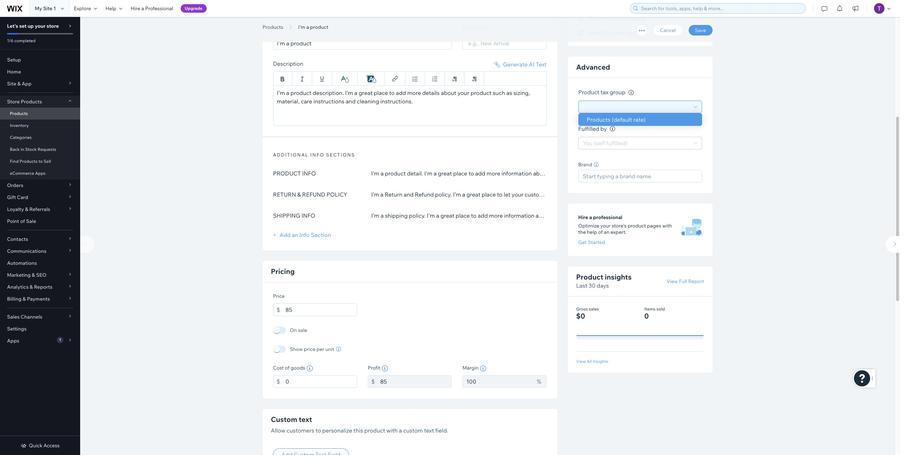Task type: describe. For each thing, give the bounding box(es) containing it.
such
[[493, 89, 505, 96]]

items
[[644, 306, 656, 312]]

categories link
[[0, 132, 80, 143]]

shipping info
[[273, 212, 315, 219]]

of inside the optimize your store's product pages with the help of an expert.
[[598, 229, 603, 235]]

more
[[407, 89, 421, 96]]

inventory
[[10, 123, 29, 128]]

gift
[[7, 194, 16, 200]]

i'm a product description. i'm a great place to add more details about your product such as sizing, material, care instructions and cleaning instructions.
[[277, 89, 530, 105]]

price
[[273, 293, 285, 299]]

additional
[[273, 152, 309, 157]]

view for view all insights
[[576, 359, 586, 364]]

product tax group
[[578, 89, 627, 96]]

gross sales $0
[[576, 306, 599, 321]]

section
[[311, 231, 331, 238]]

unit
[[325, 346, 334, 352]]

sell
[[44, 159, 51, 164]]

gross
[[576, 306, 588, 312]]

1 horizontal spatial text
[[424, 427, 434, 434]]

on sale
[[290, 327, 307, 333]]

(self
[[594, 140, 605, 147]]

& for billing
[[23, 296, 26, 302]]

field.
[[435, 427, 448, 434]]

communications button
[[0, 245, 80, 257]]

site & app button
[[0, 78, 80, 90]]

store
[[47, 23, 59, 29]]

& for analytics
[[30, 284, 33, 290]]

sale
[[298, 327, 307, 333]]

explore
[[74, 5, 91, 12]]

billing & payments button
[[0, 293, 80, 305]]

instructions
[[313, 98, 345, 105]]

info tooltip image
[[382, 365, 388, 372]]

seo inside 'dropdown button'
[[36, 272, 46, 278]]

on
[[290, 327, 297, 333]]

in
[[21, 147, 24, 152]]

site & app
[[7, 81, 32, 87]]

1 horizontal spatial site
[[43, 5, 52, 12]]

edit
[[590, 29, 600, 36]]

profit
[[368, 364, 380, 371]]

hire for hire a professional
[[131, 5, 140, 12]]

about
[[441, 89, 456, 96]]

this inside the custom text allow customers to personalize this product with a custom text field.
[[354, 427, 363, 434]]

to inside the sidebar element
[[39, 159, 43, 164]]

allow
[[271, 427, 285, 434]]

analytics & reports
[[7, 284, 52, 290]]

analytics
[[7, 284, 29, 290]]

0
[[644, 312, 649, 321]]

view full report
[[667, 278, 704, 285]]

per
[[317, 346, 324, 352]]

gift card button
[[0, 191, 80, 203]]

with inside the custom text allow customers to personalize this product with a custom text field.
[[387, 427, 398, 434]]

brand
[[578, 162, 592, 168]]

quick access button
[[21, 442, 60, 449]]

great
[[359, 89, 373, 96]]

i'm a product form
[[77, 0, 900, 455]]

a inside the custom text allow customers to personalize this product with a custom text field.
[[399, 427, 402, 434]]

loyalty & referrals button
[[0, 203, 80, 215]]

$ for on sale
[[277, 306, 280, 313]]

with inside the optimize your store's product pages with the help of an expert.
[[662, 223, 672, 229]]

cost
[[273, 364, 284, 371]]

sidebar element
[[0, 17, 80, 455]]

to inside i'm a product description. i'm a great place to add more details about your product such as sizing, material, care instructions and cleaning instructions.
[[389, 89, 395, 96]]

view full report link
[[667, 278, 704, 285]]

an inside the optimize your store's product pages with the help of an expert.
[[604, 229, 610, 235]]

price
[[304, 346, 315, 352]]

%
[[537, 378, 541, 385]]

0 horizontal spatial 1
[[53, 5, 56, 12]]

loyalty
[[7, 206, 24, 212]]

Add a product name text field
[[273, 37, 452, 49]]

custom text allow customers to personalize this product with a custom text field.
[[271, 415, 448, 434]]

fulfilled)
[[606, 140, 628, 147]]

store's
[[612, 223, 627, 229]]

promote this product button
[[578, 14, 645, 24]]

access
[[44, 442, 60, 449]]

communications
[[7, 248, 46, 254]]

get
[[578, 239, 587, 246]]

product insights last 30 days
[[576, 273, 632, 289]]

as
[[506, 89, 512, 96]]

0 horizontal spatial apps
[[7, 338, 19, 344]]

find products to sell
[[10, 159, 51, 164]]

home
[[7, 69, 21, 75]]

my site 1
[[35, 5, 56, 12]]

customers
[[287, 427, 314, 434]]

your inside i'm a product description. i'm a great place to add more details about your product such as sizing, material, care instructions and cleaning instructions.
[[458, 89, 469, 96]]

products (default rate)
[[587, 116, 646, 123]]

your inside the sidebar element
[[35, 23, 45, 29]]

1 inside the sidebar element
[[59, 338, 61, 342]]

cancel button
[[654, 25, 682, 36]]

product inside promote this product button
[[624, 15, 645, 22]]

billing & payments
[[7, 296, 50, 302]]

your inside the optimize your store's product pages with the help of an expert.
[[600, 223, 611, 229]]

professional
[[593, 214, 622, 221]]

& for return
[[297, 191, 301, 198]]

Select box search field
[[583, 101, 694, 113]]

1/6
[[7, 38, 13, 43]]

product for insights
[[576, 273, 603, 281]]

info tooltip image for margin
[[480, 365, 486, 372]]

referrals
[[29, 206, 50, 212]]

sections
[[326, 152, 355, 157]]

full
[[679, 278, 687, 285]]

hire a professional
[[578, 214, 622, 221]]

Search for tools, apps, help & more... field
[[639, 4, 804, 13]]

orders button
[[0, 179, 80, 191]]

info tooltip image right group
[[629, 90, 634, 95]]

automations
[[7, 260, 37, 266]]

reports
[[34, 284, 52, 290]]

hire a professional
[[131, 5, 173, 12]]

add
[[396, 89, 406, 96]]

show price per unit
[[290, 346, 334, 352]]

contacts button
[[0, 233, 80, 245]]

completed
[[14, 38, 36, 43]]

ecommerce apps link
[[0, 167, 80, 179]]



Task type: vqa. For each thing, say whether or not it's contained in the screenshot.
the topmost the of
yes



Task type: locate. For each thing, give the bounding box(es) containing it.
$ down the price in the bottom of the page
[[277, 306, 280, 313]]

0 vertical spatial with
[[662, 223, 672, 229]]

1 vertical spatial info
[[302, 212, 315, 219]]

of for goods
[[285, 364, 290, 371]]

0 horizontal spatial this
[[354, 427, 363, 434]]

cleaning
[[357, 98, 379, 105]]

view for view full report
[[667, 278, 678, 285]]

instructions.
[[380, 98, 413, 105]]

0 vertical spatial your
[[35, 23, 45, 29]]

0 vertical spatial text
[[299, 415, 312, 424]]

1 horizontal spatial 1
[[59, 338, 61, 342]]

& right loyalty
[[25, 206, 28, 212]]

edit seo settings button
[[578, 28, 635, 38]]

sales
[[589, 306, 599, 312]]

apps down find products to sell link
[[35, 171, 46, 176]]

1 horizontal spatial view
[[667, 278, 678, 285]]

site right my on the top of page
[[43, 5, 52, 12]]

1 horizontal spatial hire
[[578, 214, 588, 221]]

& up analytics & reports
[[32, 272, 35, 278]]

Select box search field
[[468, 37, 541, 49]]

edit seo settings
[[590, 29, 635, 36]]

promote image
[[578, 16, 585, 22]]

promote
[[590, 15, 612, 22]]

of left sale
[[20, 218, 25, 224]]

set
[[19, 23, 27, 29]]

seo right edit
[[601, 29, 613, 36]]

view left full
[[667, 278, 678, 285]]

1 horizontal spatial an
[[604, 229, 610, 235]]

product up 30
[[576, 273, 603, 281]]

info tooltip image for fulfilled by
[[610, 126, 615, 132]]

ribbon
[[463, 24, 483, 31]]

seo inside button
[[601, 29, 613, 36]]

1 vertical spatial this
[[354, 427, 363, 434]]

& inside dropdown button
[[17, 81, 21, 87]]

get started
[[578, 239, 605, 246]]

your right up
[[35, 23, 45, 29]]

of right 'help'
[[598, 229, 603, 235]]

this inside button
[[614, 15, 623, 22]]

& for marketing
[[32, 272, 35, 278]]

product info
[[273, 170, 316, 177]]

1 vertical spatial of
[[598, 229, 603, 235]]

1 vertical spatial 1
[[59, 338, 61, 342]]

sizing,
[[514, 89, 530, 96]]

1 vertical spatial apps
[[7, 338, 19, 344]]

i'm a product
[[263, 15, 342, 31], [298, 24, 328, 30]]

hire inside i'm a product form
[[578, 214, 588, 221]]

this right the 'personalize'
[[354, 427, 363, 434]]

gift card
[[7, 194, 28, 200]]

site
[[43, 5, 52, 12], [7, 81, 16, 87]]

pricing
[[271, 267, 295, 276]]

settings
[[7, 326, 27, 332]]

description.
[[313, 89, 344, 96]]

site inside dropdown button
[[7, 81, 16, 87]]

1 vertical spatial text
[[424, 427, 434, 434]]

insights
[[605, 273, 632, 281]]

None text field
[[380, 375, 452, 388]]

info down additional info sections
[[302, 170, 316, 177]]

None text field
[[286, 303, 357, 316], [286, 375, 357, 388], [463, 375, 533, 388], [286, 303, 357, 316], [286, 375, 357, 388], [463, 375, 533, 388]]

the
[[578, 229, 586, 235]]

1 vertical spatial view
[[576, 359, 586, 364]]

0 horizontal spatial to
[[39, 159, 43, 164]]

point
[[7, 218, 19, 224]]

$ for %
[[371, 378, 375, 385]]

with left custom
[[387, 427, 398, 434]]

of right the cost
[[285, 364, 290, 371]]

2 vertical spatial of
[[285, 364, 290, 371]]

get started link
[[578, 239, 605, 246]]

& for site
[[17, 81, 21, 87]]

hire a professional link
[[127, 0, 177, 17]]

material,
[[277, 98, 300, 105]]

0 vertical spatial site
[[43, 5, 52, 12]]

marketing & seo button
[[0, 269, 80, 281]]

to inside the custom text allow customers to personalize this product with a custom text field.
[[316, 427, 321, 434]]

product inside the optimize your store's product pages with the help of an expert.
[[628, 223, 646, 229]]

return
[[273, 191, 296, 198]]

quick access
[[29, 442, 60, 449]]

info tooltip image
[[629, 90, 634, 95], [610, 126, 615, 132], [307, 365, 313, 372], [480, 365, 486, 372]]

professional
[[145, 5, 173, 12]]

site down home
[[7, 81, 16, 87]]

ecommerce
[[10, 171, 34, 176]]

payments
[[27, 296, 50, 302]]

with right pages
[[662, 223, 672, 229]]

0 horizontal spatial hire
[[131, 5, 140, 12]]

1 horizontal spatial of
[[285, 364, 290, 371]]

rate)
[[634, 116, 646, 123]]

0 horizontal spatial an
[[292, 231, 298, 238]]

generate
[[503, 61, 528, 68]]

0 vertical spatial 1
[[53, 5, 56, 12]]

marketing & seo
[[7, 272, 46, 278]]

2 horizontal spatial your
[[600, 223, 611, 229]]

1 horizontal spatial with
[[662, 223, 672, 229]]

info tooltip image for cost of goods
[[307, 365, 313, 372]]

& right billing
[[23, 296, 26, 302]]

channels
[[21, 314, 42, 320]]

upgrade
[[185, 6, 202, 11]]

personalize
[[322, 427, 352, 434]]

info for product info
[[302, 170, 316, 177]]

product
[[624, 15, 645, 22], [294, 15, 342, 31], [310, 24, 328, 30], [291, 89, 311, 96], [471, 89, 492, 96], [628, 223, 646, 229], [364, 427, 385, 434]]

to right customers
[[316, 427, 321, 434]]

hire up optimize
[[578, 214, 588, 221]]

0 vertical spatial hire
[[131, 5, 140, 12]]

name
[[273, 24, 289, 31]]

text up customers
[[299, 415, 312, 424]]

let's set up your store
[[7, 23, 59, 29]]

app
[[22, 81, 32, 87]]

info tooltip image right by
[[610, 126, 615, 132]]

1
[[53, 5, 56, 12], [59, 338, 61, 342]]

0 horizontal spatial text
[[299, 415, 312, 424]]

1 horizontal spatial seo
[[601, 29, 613, 36]]

ai
[[529, 61, 535, 68]]

seo settings image
[[578, 30, 585, 36]]

$
[[277, 306, 280, 313], [277, 378, 280, 385], [371, 378, 375, 385]]

with
[[662, 223, 672, 229], [387, 427, 398, 434]]

started
[[588, 239, 605, 246]]

your down professional
[[600, 223, 611, 229]]

& right return
[[297, 191, 301, 198]]

ecommerce apps
[[10, 171, 46, 176]]

marketing
[[7, 272, 31, 278]]

0 horizontal spatial seo
[[36, 272, 46, 278]]

insights
[[593, 359, 609, 364]]

2 vertical spatial your
[[600, 223, 611, 229]]

1 vertical spatial seo
[[36, 272, 46, 278]]

seo down automations link
[[36, 272, 46, 278]]

of for sale
[[20, 218, 25, 224]]

0 horizontal spatial products link
[[0, 108, 80, 120]]

1 vertical spatial products link
[[0, 108, 80, 120]]

1 vertical spatial site
[[7, 81, 16, 87]]

inventory link
[[0, 120, 80, 132]]

products inside popup button
[[21, 98, 42, 105]]

product for tax
[[578, 89, 599, 96]]

0 vertical spatial products link
[[259, 24, 287, 31]]

product inside the custom text allow customers to personalize this product with a custom text field.
[[364, 427, 385, 434]]

to left sell
[[39, 159, 43, 164]]

0 horizontal spatial site
[[7, 81, 16, 87]]

shipping
[[273, 212, 300, 219]]

you
[[583, 140, 593, 147]]

1 down settings link
[[59, 338, 61, 342]]

0 horizontal spatial your
[[35, 23, 45, 29]]

30
[[589, 282, 596, 289]]

point of sale link
[[0, 215, 80, 227]]

a
[[141, 5, 144, 12], [284, 15, 291, 31], [306, 24, 309, 30], [286, 89, 289, 96], [354, 89, 357, 96], [589, 214, 592, 221], [399, 427, 402, 434]]

false text field
[[273, 85, 547, 126]]

an
[[604, 229, 610, 235], [292, 231, 298, 238]]

$ down the profit
[[371, 378, 375, 385]]

0 vertical spatial product
[[578, 89, 599, 96]]

text
[[536, 61, 547, 68]]

0 vertical spatial this
[[614, 15, 623, 22]]

$ down the cost
[[277, 378, 280, 385]]

products link
[[259, 24, 287, 31], [0, 108, 80, 120]]

save button
[[689, 25, 713, 36]]

an left expert.
[[604, 229, 610, 235]]

an left info
[[292, 231, 298, 238]]

setup link
[[0, 54, 80, 66]]

1 horizontal spatial products link
[[259, 24, 287, 31]]

your
[[35, 23, 45, 29], [458, 89, 469, 96], [600, 223, 611, 229]]

info up add an info section
[[302, 212, 315, 219]]

0 vertical spatial of
[[20, 218, 25, 224]]

settings
[[614, 29, 635, 36]]

1 vertical spatial to
[[39, 159, 43, 164]]

2 horizontal spatial of
[[598, 229, 603, 235]]

analytics & reports button
[[0, 281, 80, 293]]

back in stock requests
[[10, 147, 56, 152]]

i'm
[[263, 15, 281, 31], [298, 24, 305, 30], [277, 89, 285, 96], [345, 89, 353, 96]]

hire for hire a professional
[[578, 214, 588, 221]]

info tooltip image right margin
[[480, 365, 486, 372]]

1 horizontal spatial your
[[458, 89, 469, 96]]

info tooltip image right goods
[[307, 365, 313, 372]]

& inside i'm a product form
[[297, 191, 301, 198]]

0 vertical spatial to
[[389, 89, 395, 96]]

0 vertical spatial view
[[667, 278, 678, 285]]

to left "add"
[[389, 89, 395, 96]]

1 horizontal spatial to
[[316, 427, 321, 434]]

product left tax
[[578, 89, 599, 96]]

of
[[20, 218, 25, 224], [598, 229, 603, 235], [285, 364, 290, 371]]

this up edit seo settings
[[614, 15, 623, 22]]

add an info section link
[[273, 231, 331, 238]]

Start typing a brand name field
[[581, 170, 700, 182]]

add an info section
[[278, 231, 331, 238]]

1 vertical spatial hire
[[578, 214, 588, 221]]

& inside dropdown button
[[25, 206, 28, 212]]

product inside product insights last 30 days
[[576, 273, 603, 281]]

this
[[614, 15, 623, 22], [354, 427, 363, 434]]

loyalty & referrals
[[7, 206, 50, 212]]

1 vertical spatial product
[[576, 273, 603, 281]]

info for shipping info
[[302, 212, 315, 219]]

& left app
[[17, 81, 21, 87]]

hire right help button
[[131, 5, 140, 12]]

sold
[[657, 306, 665, 312]]

care
[[301, 98, 312, 105]]

1 horizontal spatial this
[[614, 15, 623, 22]]

of inside the sidebar element
[[20, 218, 25, 224]]

text left field.
[[424, 427, 434, 434]]

(default
[[612, 116, 632, 123]]

promote this product
[[590, 15, 645, 22]]

apps down the "settings"
[[7, 338, 19, 344]]

pages
[[647, 223, 661, 229]]

help button
[[101, 0, 127, 17]]

orders
[[7, 182, 23, 188]]

1 right my on the top of page
[[53, 5, 56, 12]]

0 vertical spatial info
[[302, 170, 316, 177]]

text
[[299, 415, 312, 424], [424, 427, 434, 434]]

0 horizontal spatial view
[[576, 359, 586, 364]]

0 horizontal spatial of
[[20, 218, 25, 224]]

0 horizontal spatial with
[[387, 427, 398, 434]]

view left all
[[576, 359, 586, 364]]

& inside 'dropdown button'
[[32, 272, 35, 278]]

1 vertical spatial with
[[387, 427, 398, 434]]

your right about
[[458, 89, 469, 96]]

& left reports
[[30, 284, 33, 290]]

2 horizontal spatial to
[[389, 89, 395, 96]]

0 vertical spatial seo
[[601, 29, 613, 36]]

sales channels
[[7, 314, 42, 320]]

days
[[597, 282, 609, 289]]

& for loyalty
[[25, 206, 28, 212]]

2 vertical spatial to
[[316, 427, 321, 434]]

1 horizontal spatial apps
[[35, 171, 46, 176]]

0 vertical spatial apps
[[35, 171, 46, 176]]

1 vertical spatial your
[[458, 89, 469, 96]]



